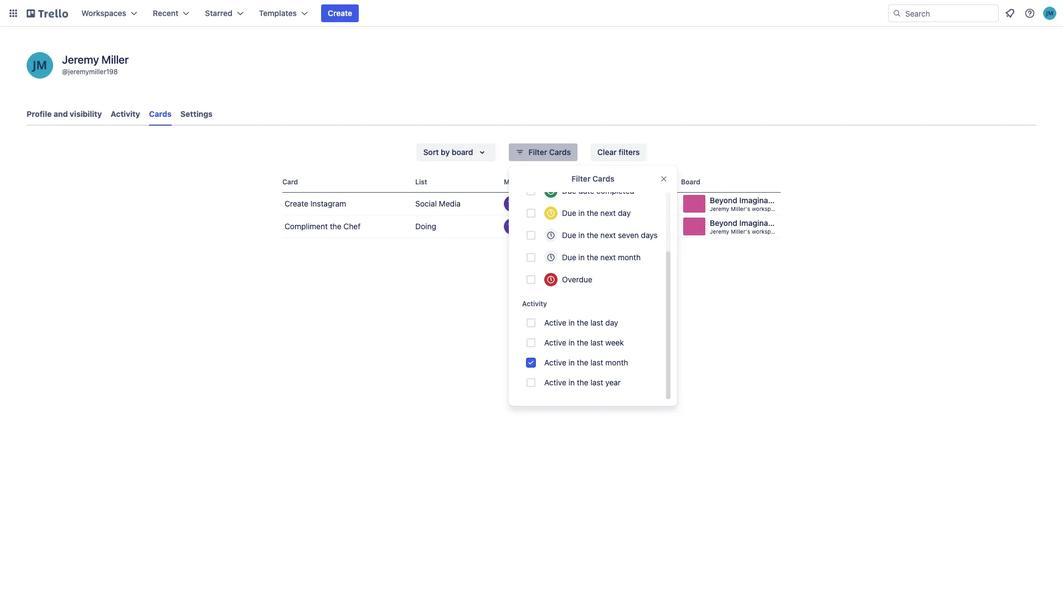 Task type: describe. For each thing, give the bounding box(es) containing it.
filter cards inside button
[[529, 147, 571, 157]]

and
[[54, 109, 68, 119]]

clear filters button
[[591, 143, 647, 161]]

workspaces button
[[75, 4, 144, 22]]

jeremy miller @ jeremymiller198
[[62, 53, 129, 76]]

filter inside filter cards button
[[529, 147, 547, 157]]

1 imagination from the top
[[740, 196, 782, 205]]

Search field
[[902, 5, 999, 22]]

2 workspace from the top
[[752, 228, 781, 235]]

active in the last week
[[544, 338, 624, 347]]

jeremymiller198
[[68, 68, 118, 76]]

open information menu image
[[1025, 8, 1036, 19]]

the for active in the last day
[[577, 318, 589, 327]]

active for active in the last month
[[544, 358, 567, 367]]

members
[[504, 178, 534, 186]]

the for due in the next month
[[587, 253, 599, 262]]

in for due in the next seven days
[[579, 230, 585, 240]]

create instagram
[[285, 199, 346, 208]]

social
[[415, 199, 437, 208]]

1 beyond from the top
[[710, 196, 738, 205]]

card
[[282, 178, 298, 186]]

create instagram link
[[282, 193, 411, 215]]

settings link
[[180, 104, 213, 124]]

2 vertical spatial jeremy miller (jeremymiller198) image
[[518, 218, 535, 235]]

cards inside button
[[549, 147, 571, 157]]

chef
[[344, 222, 361, 231]]

1 horizontal spatial filter cards
[[572, 174, 615, 183]]

seven
[[618, 230, 639, 240]]

filters
[[619, 147, 640, 157]]

2 beyond from the top
[[710, 218, 738, 228]]

due in the next day
[[562, 208, 631, 218]]

dec 31
[[628, 222, 649, 230]]

active in the last day
[[544, 318, 618, 327]]

create for create instagram
[[285, 199, 308, 208]]

due for due date
[[598, 178, 611, 186]]

2 imagination from the top
[[740, 218, 782, 228]]

cards link
[[149, 104, 172, 126]]

instagram
[[311, 199, 346, 208]]

1 vertical spatial jeremy
[[710, 205, 730, 212]]

@
[[62, 68, 68, 76]]

active in the last month
[[544, 358, 628, 367]]

starred button
[[198, 4, 250, 22]]

due for due in the next month
[[562, 253, 577, 262]]

in for active in the last day
[[569, 318, 575, 327]]

in for due in the next day
[[579, 208, 585, 218]]

visibility
[[70, 109, 102, 119]]

templates button
[[252, 4, 315, 22]]

filter cards button
[[509, 143, 578, 161]]

1 workspace from the top
[[752, 205, 781, 212]]

next for day
[[601, 208, 616, 218]]

due in the next month
[[562, 253, 641, 262]]

the for due in the next day
[[587, 208, 599, 218]]

last for week
[[591, 338, 603, 347]]

completed
[[597, 186, 635, 196]]

date for due date completed
[[579, 186, 595, 196]]

board
[[681, 178, 701, 186]]

compliment the chef
[[285, 222, 361, 231]]

due date
[[598, 178, 627, 186]]

due for due in the next seven days
[[562, 230, 577, 240]]

compliment the chef link
[[282, 215, 411, 238]]



Task type: vqa. For each thing, say whether or not it's contained in the screenshot.
Trello Team image
no



Task type: locate. For each thing, give the bounding box(es) containing it.
the down due date completed
[[587, 208, 599, 218]]

sort
[[423, 147, 439, 157]]

in down the active in the last day
[[569, 338, 575, 347]]

1 horizontal spatial activity
[[522, 300, 547, 308]]

2 vertical spatial next
[[601, 253, 616, 262]]

0 vertical spatial cards
[[149, 109, 172, 119]]

jeremy miller (jeremymiller198) image
[[1043, 7, 1057, 20], [27, 52, 53, 79], [518, 218, 535, 235]]

dec
[[628, 222, 640, 230]]

the left chef
[[330, 222, 342, 231]]

2 active from the top
[[544, 338, 567, 347]]

the up active in the last week
[[577, 318, 589, 327]]

the for due in the next seven days
[[587, 230, 599, 240]]

jeremy inside jeremy miller @ jeremymiller198
[[62, 53, 99, 66]]

miller's
[[731, 205, 750, 212], [731, 228, 750, 235]]

due for due in the next day
[[562, 208, 577, 218]]

0 vertical spatial workspace
[[752, 205, 781, 212]]

1 vertical spatial workspace
[[752, 228, 781, 235]]

primary element
[[0, 0, 1063, 27]]

month
[[618, 253, 641, 262], [606, 358, 628, 367]]

1 vertical spatial next
[[601, 230, 616, 240]]

activity
[[111, 109, 140, 119], [522, 300, 547, 308]]

last for day
[[591, 318, 603, 327]]

templates
[[259, 8, 297, 18]]

the for active in the last month
[[577, 358, 589, 367]]

due for due date completed
[[562, 186, 577, 196]]

filter cards up the members
[[529, 147, 571, 157]]

clear
[[598, 147, 617, 157]]

3 last from the top
[[591, 358, 603, 367]]

year
[[606, 378, 621, 387]]

last left year
[[591, 378, 603, 387]]

list
[[415, 178, 427, 186]]

jeremy miller (jeremymiller198) image
[[518, 196, 535, 212]]

create for create
[[328, 8, 352, 18]]

in for active in the last month
[[569, 358, 575, 367]]

0 vertical spatial activity
[[111, 109, 140, 119]]

0 vertical spatial filter cards
[[529, 147, 571, 157]]

jeremy
[[62, 53, 99, 66], [710, 205, 730, 212], [710, 228, 730, 235]]

next down "due in the next seven days"
[[601, 253, 616, 262]]

2 next from the top
[[601, 230, 616, 240]]

1 beyond imagination jeremy miller's workspace from the top
[[710, 196, 782, 212]]

1 miller's from the top
[[731, 205, 750, 212]]

recent
[[153, 8, 179, 18]]

day
[[618, 208, 631, 218], [606, 318, 618, 327]]

the down the active in the last month
[[577, 378, 589, 387]]

next
[[601, 208, 616, 218], [601, 230, 616, 240], [601, 253, 616, 262]]

cards up due date completed
[[593, 174, 615, 183]]

board
[[452, 147, 473, 157]]

activity up the active in the last day
[[522, 300, 547, 308]]

profile and visibility
[[27, 109, 102, 119]]

beyond
[[710, 196, 738, 205], [710, 218, 738, 228]]

due down clear
[[598, 178, 611, 186]]

search image
[[893, 9, 902, 18]]

1 vertical spatial month
[[606, 358, 628, 367]]

1 vertical spatial miller's
[[731, 228, 750, 235]]

the for active in the last year
[[577, 378, 589, 387]]

terry turtle (terryturtle) image
[[504, 196, 521, 212]]

0 vertical spatial imagination
[[740, 196, 782, 205]]

date for due date
[[613, 178, 627, 186]]

filter up the members
[[529, 147, 547, 157]]

4 active from the top
[[544, 378, 567, 387]]

0 vertical spatial month
[[618, 253, 641, 262]]

beyond imagination jeremy miller's workspace
[[710, 196, 782, 212], [710, 218, 782, 235]]

0 horizontal spatial cards
[[149, 109, 172, 119]]

create button
[[321, 4, 359, 22]]

in up overdue
[[579, 253, 585, 262]]

last for month
[[591, 358, 603, 367]]

due in the next seven days
[[562, 230, 658, 240]]

2 horizontal spatial cards
[[593, 174, 615, 183]]

cards right activity link
[[149, 109, 172, 119]]

2 miller's from the top
[[731, 228, 750, 235]]

filter up due date completed
[[572, 174, 591, 183]]

date down clear filters button
[[613, 178, 627, 186]]

last for year
[[591, 378, 603, 387]]

due up due in the next day
[[562, 186, 577, 196]]

1 horizontal spatial date
[[613, 178, 627, 186]]

last down active in the last week
[[591, 358, 603, 367]]

starred
[[205, 8, 232, 18]]

workspaces
[[81, 8, 126, 18]]

1 vertical spatial beyond
[[710, 218, 738, 228]]

3 active from the top
[[544, 358, 567, 367]]

0 vertical spatial miller's
[[731, 205, 750, 212]]

1 vertical spatial imagination
[[740, 218, 782, 228]]

active up active in the last year in the bottom right of the page
[[544, 358, 567, 367]]

4 last from the top
[[591, 378, 603, 387]]

activity left cards link
[[111, 109, 140, 119]]

due
[[598, 178, 611, 186], [562, 186, 577, 196], [562, 208, 577, 218], [562, 230, 577, 240], [562, 253, 577, 262]]

next for month
[[601, 253, 616, 262]]

in down the active in the last month
[[569, 378, 575, 387]]

active for active in the last year
[[544, 378, 567, 387]]

0 horizontal spatial date
[[579, 186, 595, 196]]

1 horizontal spatial create
[[328, 8, 352, 18]]

last up active in the last week
[[591, 318, 603, 327]]

month down the week
[[606, 358, 628, 367]]

in for active in the last year
[[569, 378, 575, 387]]

jeremy miller (jeremymiller198) image left @
[[27, 52, 53, 79]]

media
[[439, 199, 461, 208]]

0 vertical spatial beyond
[[710, 196, 738, 205]]

workspace
[[752, 205, 781, 212], [752, 228, 781, 235]]

1 vertical spatial jeremy miller (jeremymiller198) image
[[27, 52, 53, 79]]

doing
[[415, 222, 436, 231]]

the for active in the last week
[[577, 338, 589, 347]]

active
[[544, 318, 567, 327], [544, 338, 567, 347], [544, 358, 567, 367], [544, 378, 567, 387]]

2 beyond imagination jeremy miller's workspace from the top
[[710, 218, 782, 235]]

in up active in the last year in the bottom right of the page
[[569, 358, 575, 367]]

the down the active in the last day
[[577, 338, 589, 347]]

2 vertical spatial jeremy
[[710, 228, 730, 235]]

0 horizontal spatial filter
[[529, 147, 547, 157]]

next for seven
[[601, 230, 616, 240]]

1 last from the top
[[591, 318, 603, 327]]

social media
[[415, 199, 461, 208]]

2 last from the top
[[591, 338, 603, 347]]

1 vertical spatial create
[[285, 199, 308, 208]]

date
[[613, 178, 627, 186], [579, 186, 595, 196]]

1 horizontal spatial cards
[[549, 147, 571, 157]]

31
[[642, 222, 649, 230]]

0 vertical spatial next
[[601, 208, 616, 218]]

0 horizontal spatial activity
[[111, 109, 140, 119]]

0 vertical spatial jeremy miller (jeremymiller198) image
[[1043, 7, 1057, 20]]

1 vertical spatial filter
[[572, 174, 591, 183]]

miller
[[102, 53, 129, 66]]

active for active in the last week
[[544, 338, 567, 347]]

in for due in the next month
[[579, 253, 585, 262]]

compliment
[[285, 222, 328, 231]]

last
[[591, 318, 603, 327], [591, 338, 603, 347], [591, 358, 603, 367], [591, 378, 603, 387]]

profile and visibility link
[[27, 104, 102, 124]]

the down due in the next day
[[587, 230, 599, 240]]

active up active in the last week
[[544, 318, 567, 327]]

cards
[[149, 109, 172, 119], [549, 147, 571, 157], [593, 174, 615, 183]]

ruby anderson (rubyanderson7) image
[[533, 218, 549, 235]]

month for due in the next month
[[618, 253, 641, 262]]

0 horizontal spatial jeremy miller (jeremymiller198) image
[[27, 52, 53, 79]]

active in the last year
[[544, 378, 621, 387]]

month for active in the last month
[[606, 358, 628, 367]]

day for due in the next day
[[618, 208, 631, 218]]

day for active in the last day
[[606, 318, 618, 327]]

3 next from the top
[[601, 253, 616, 262]]

0 notifications image
[[1004, 7, 1017, 20]]

terry turtle (terryturtle) image
[[504, 218, 521, 235]]

sort by board button
[[417, 143, 495, 161]]

due right ruby anderson (rubyanderson7) 'icon'
[[562, 230, 577, 240]]

1 vertical spatial cards
[[549, 147, 571, 157]]

in down due in the next day
[[579, 230, 585, 240]]

imagination
[[740, 196, 782, 205], [740, 218, 782, 228]]

0 vertical spatial filter
[[529, 147, 547, 157]]

create inside button
[[328, 8, 352, 18]]

next up "due in the next seven days"
[[601, 208, 616, 218]]

in down due date completed
[[579, 208, 585, 218]]

day up the week
[[606, 318, 618, 327]]

date up due in the next day
[[579, 186, 595, 196]]

jeremy miller (jeremymiller198) image right open information menu image
[[1043, 7, 1057, 20]]

1 vertical spatial day
[[606, 318, 618, 327]]

clear filters
[[598, 147, 640, 157]]

in up active in the last week
[[569, 318, 575, 327]]

active down the active in the last month
[[544, 378, 567, 387]]

the up active in the last year in the bottom right of the page
[[577, 358, 589, 367]]

close popover image
[[660, 174, 669, 183]]

overdue
[[562, 275, 593, 284]]

0 horizontal spatial create
[[285, 199, 308, 208]]

due date completed
[[562, 186, 635, 196]]

1 vertical spatial beyond imagination jeremy miller's workspace
[[710, 218, 782, 235]]

day up dec
[[618, 208, 631, 218]]

back to home image
[[27, 4, 68, 22]]

0 vertical spatial day
[[618, 208, 631, 218]]

in
[[579, 208, 585, 218], [579, 230, 585, 240], [579, 253, 585, 262], [569, 318, 575, 327], [569, 338, 575, 347], [569, 358, 575, 367], [569, 378, 575, 387]]

by
[[441, 147, 450, 157]]

1 vertical spatial filter cards
[[572, 174, 615, 183]]

2 vertical spatial cards
[[593, 174, 615, 183]]

0 horizontal spatial filter cards
[[529, 147, 571, 157]]

days
[[641, 230, 658, 240]]

week
[[606, 338, 624, 347]]

1 horizontal spatial jeremy miller (jeremymiller198) image
[[518, 218, 535, 235]]

activity link
[[111, 104, 140, 124]]

the
[[587, 208, 599, 218], [330, 222, 342, 231], [587, 230, 599, 240], [587, 253, 599, 262], [577, 318, 589, 327], [577, 338, 589, 347], [577, 358, 589, 367], [577, 378, 589, 387]]

1 horizontal spatial filter
[[572, 174, 591, 183]]

active for active in the last day
[[544, 318, 567, 327]]

0 vertical spatial beyond imagination jeremy miller's workspace
[[710, 196, 782, 212]]

month down seven
[[618, 253, 641, 262]]

active down the active in the last day
[[544, 338, 567, 347]]

in for active in the last week
[[569, 338, 575, 347]]

sort by board
[[423, 147, 473, 157]]

settings
[[180, 109, 213, 119]]

0 vertical spatial jeremy
[[62, 53, 99, 66]]

next left seven
[[601, 230, 616, 240]]

last left the week
[[591, 338, 603, 347]]

filter cards
[[529, 147, 571, 157], [572, 174, 615, 183]]

1 vertical spatial activity
[[522, 300, 547, 308]]

create
[[328, 8, 352, 18], [285, 199, 308, 208]]

the up overdue
[[587, 253, 599, 262]]

recent button
[[146, 4, 196, 22]]

jeremy miller (jeremymiller198) image inside primary element
[[1043, 7, 1057, 20]]

profile
[[27, 109, 52, 119]]

2 horizontal spatial jeremy miller (jeremymiller198) image
[[1043, 7, 1057, 20]]

due down due date completed
[[562, 208, 577, 218]]

switch to… image
[[8, 8, 19, 19]]

cards left clear
[[549, 147, 571, 157]]

due up overdue
[[562, 253, 577, 262]]

jeremy miller (jeremymiller198) image down jeremy miller (jeremymiller198) image
[[518, 218, 535, 235]]

1 active from the top
[[544, 318, 567, 327]]

filter cards up due date completed
[[572, 174, 615, 183]]

filter
[[529, 147, 547, 157], [572, 174, 591, 183]]

0 vertical spatial create
[[328, 8, 352, 18]]

1 next from the top
[[601, 208, 616, 218]]



